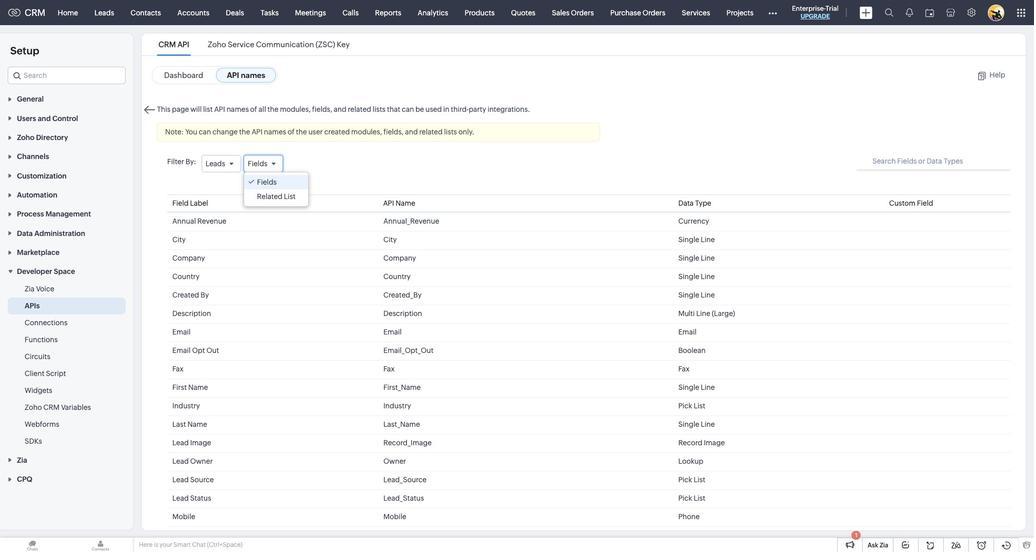 Task type: vqa. For each thing, say whether or not it's contained in the screenshot.


Task type: locate. For each thing, give the bounding box(es) containing it.
search element
[[879, 0, 900, 25]]

1 horizontal spatial leads
[[206, 160, 225, 168]]

1 horizontal spatial industry
[[384, 402, 411, 410]]

1 vertical spatial pick list
[[679, 476, 706, 484]]

0 horizontal spatial city
[[172, 236, 186, 244]]

4 lead from the top
[[172, 494, 189, 502]]

lead left status
[[172, 494, 189, 502]]

Other Modules field
[[762, 4, 784, 21]]

pick list for lead_status
[[679, 494, 706, 502]]

of
[[250, 105, 257, 113], [288, 128, 295, 136]]

0 horizontal spatial can
[[199, 128, 211, 136]]

1 image from the left
[[190, 439, 211, 447]]

list
[[149, 33, 359, 55]]

and down be on the left of page
[[405, 128, 418, 136]]

pick list up phone at the bottom right of page
[[679, 494, 706, 502]]

lists left "only." in the top of the page
[[444, 128, 457, 136]]

Search text field
[[8, 67, 125, 84]]

0 horizontal spatial owner
[[190, 457, 213, 465]]

2 pick list from the top
[[679, 476, 706, 484]]

leads for leads field at the top of page
[[206, 160, 225, 168]]

0 horizontal spatial company
[[172, 254, 205, 262]]

image for record image
[[704, 439, 725, 447]]

the right change on the top
[[239, 128, 250, 136]]

crm up webforms
[[43, 404, 60, 412]]

0 horizontal spatial fax
[[172, 365, 184, 373]]

names down the all
[[264, 128, 286, 136]]

single for created_by
[[679, 291, 700, 299]]

owner up source
[[190, 457, 213, 465]]

fields, down that
[[384, 128, 404, 136]]

1 vertical spatial zoho
[[17, 133, 34, 142]]

owner
[[190, 457, 213, 465], [384, 457, 406, 465]]

the right the all
[[268, 105, 279, 113]]

and right 'users'
[[38, 114, 51, 122]]

city down the annual
[[172, 236, 186, 244]]

zoho
[[208, 40, 226, 49], [17, 133, 34, 142], [25, 404, 42, 412]]

webforms
[[25, 420, 59, 429]]

0 horizontal spatial description
[[172, 309, 211, 318]]

2 horizontal spatial the
[[296, 128, 307, 136]]

contacts
[[131, 8, 161, 17]]

here is your smart chat (ctrl+space)
[[139, 541, 243, 549]]

zoho inside list
[[208, 40, 226, 49]]

lead status
[[172, 494, 211, 502]]

fields for tree containing fields
[[257, 178, 277, 186]]

1 vertical spatial can
[[199, 128, 211, 136]]

image
[[190, 439, 211, 447], [704, 439, 725, 447]]

1 horizontal spatial and
[[334, 105, 347, 113]]

0 horizontal spatial and
[[38, 114, 51, 122]]

modules,
[[280, 105, 311, 113], [351, 128, 382, 136]]

0 horizontal spatial country
[[172, 273, 200, 281]]

2 vertical spatial zia
[[880, 542, 889, 549]]

3 pick list from the top
[[679, 494, 706, 502]]

2 vertical spatial and
[[405, 128, 418, 136]]

can right 'you'
[[199, 128, 211, 136]]

1 lead from the top
[[172, 439, 189, 447]]

crm inside list
[[159, 40, 176, 49]]

2 city from the left
[[384, 236, 397, 244]]

1 horizontal spatial data
[[679, 199, 694, 207]]

process management button
[[0, 204, 133, 223]]

filter by:
[[167, 158, 196, 166]]

data
[[679, 199, 694, 207], [17, 229, 33, 237]]

0 horizontal spatial industry
[[172, 402, 200, 410]]

the left user
[[296, 128, 307, 136]]

modules, up user
[[280, 105, 311, 113]]

Search Fields or Data Types text field
[[857, 152, 1011, 170]]

is
[[154, 541, 158, 549]]

list down the lookup
[[694, 476, 706, 484]]

2 pick from the top
[[679, 476, 692, 484]]

6 single from the top
[[679, 420, 700, 429]]

crm api
[[159, 40, 189, 49]]

(large)
[[712, 309, 735, 318]]

company up created by
[[172, 254, 205, 262]]

pick for lead_status
[[679, 494, 692, 502]]

city down annual_revenue
[[384, 236, 397, 244]]

1 owner from the left
[[190, 457, 213, 465]]

of left user
[[288, 128, 295, 136]]

6 single line from the top
[[679, 420, 715, 429]]

1 horizontal spatial field
[[917, 199, 934, 207]]

the for names
[[296, 128, 307, 136]]

data down process
[[17, 229, 33, 237]]

name right last
[[188, 420, 207, 429]]

zoho inside developer space region
[[25, 404, 42, 412]]

1 horizontal spatial image
[[704, 439, 725, 447]]

zia inside dropdown button
[[17, 456, 27, 464]]

0 vertical spatial zia
[[25, 285, 35, 293]]

1 vertical spatial related
[[419, 128, 443, 136]]

names left the all
[[227, 105, 249, 113]]

1 vertical spatial of
[[288, 128, 295, 136]]

zia voice
[[25, 285, 54, 293]]

pick list for industry
[[679, 402, 706, 410]]

pick up record
[[679, 402, 692, 410]]

related up the created at the top of page
[[348, 105, 371, 113]]

3 pick from the top
[[679, 494, 692, 502]]

single for country
[[679, 273, 700, 281]]

3 single line from the top
[[679, 273, 715, 281]]

image up lead owner
[[190, 439, 211, 447]]

single line for company
[[679, 254, 715, 262]]

1 vertical spatial pick
[[679, 476, 692, 484]]

products link
[[457, 0, 503, 25]]

leads right home link
[[94, 8, 114, 17]]

tree containing fields
[[244, 172, 308, 206]]

field right custom
[[917, 199, 934, 207]]

0 vertical spatial leads
[[94, 8, 114, 17]]

1 vertical spatial modules,
[[351, 128, 382, 136]]

3 fax from the left
[[679, 365, 690, 373]]

annual revenue
[[172, 217, 227, 225]]

single line for country
[[679, 273, 715, 281]]

can
[[402, 105, 414, 113], [199, 128, 211, 136]]

names inside api names link
[[241, 71, 265, 80]]

mobile down lead_status
[[384, 513, 406, 521]]

fields inside tree
[[257, 178, 277, 186]]

email up email_opt_out at the bottom of the page
[[384, 328, 402, 336]]

orders inside "link"
[[571, 8, 594, 17]]

developer space button
[[0, 262, 133, 281]]

source
[[190, 476, 214, 484]]

api down service
[[227, 71, 239, 80]]

client
[[25, 370, 44, 378]]

orders right the purchase
[[643, 8, 666, 17]]

2 owner from the left
[[384, 457, 406, 465]]

pick list up record
[[679, 402, 706, 410]]

1 vertical spatial fields
[[257, 178, 277, 186]]

data left type at the right top
[[679, 199, 694, 207]]

1 horizontal spatial description
[[384, 309, 422, 318]]

1 vertical spatial lists
[[444, 128, 457, 136]]

0 vertical spatial names
[[241, 71, 265, 80]]

api names link
[[216, 68, 276, 83]]

sdks link
[[25, 436, 42, 447]]

and inside dropdown button
[[38, 114, 51, 122]]

1 horizontal spatial the
[[268, 105, 279, 113]]

fax up first
[[172, 365, 184, 373]]

None field
[[8, 67, 126, 84]]

api up annual_revenue
[[383, 199, 394, 207]]

developer space region
[[0, 281, 133, 450]]

1 horizontal spatial fax
[[384, 365, 395, 373]]

orders for purchase orders
[[643, 8, 666, 17]]

description down created by
[[172, 309, 211, 318]]

0 horizontal spatial mobile
[[172, 513, 195, 521]]

5 single from the top
[[679, 383, 700, 392]]

pick list for lead_source
[[679, 476, 706, 484]]

tasks
[[261, 8, 279, 17]]

0 vertical spatial zoho
[[208, 40, 226, 49]]

of left the all
[[250, 105, 257, 113]]

single line for city
[[679, 236, 715, 244]]

pick up phone at the bottom right of page
[[679, 494, 692, 502]]

name right first
[[188, 383, 208, 392]]

user
[[308, 128, 323, 136]]

list containing crm api
[[149, 33, 359, 55]]

zoho left service
[[208, 40, 226, 49]]

2 vertical spatial pick list
[[679, 494, 706, 502]]

industry up "last name"
[[172, 402, 200, 410]]

1 vertical spatial leads
[[206, 160, 225, 168]]

fields, up note: you can change the api names of the user created modules, fields, and related lists only.
[[312, 105, 332, 113]]

0 vertical spatial fields,
[[312, 105, 332, 113]]

pick for industry
[[679, 402, 692, 410]]

multi line (large)
[[679, 309, 735, 318]]

connections link
[[25, 318, 68, 328]]

1 horizontal spatial city
[[384, 236, 397, 244]]

4 single from the top
[[679, 291, 700, 299]]

list right related
[[284, 193, 296, 201]]

meetings link
[[287, 0, 334, 25]]

you
[[185, 128, 197, 136]]

sales orders
[[552, 8, 594, 17]]

1 country from the left
[[172, 273, 200, 281]]

name up annual_revenue
[[396, 199, 415, 207]]

0 horizontal spatial data
[[17, 229, 33, 237]]

0 vertical spatial related
[[348, 105, 371, 113]]

line for created_by
[[701, 291, 715, 299]]

1 vertical spatial and
[[38, 114, 51, 122]]

in
[[443, 105, 450, 113]]

description down created_by
[[384, 309, 422, 318]]

profile element
[[982, 0, 1011, 25]]

widgets link
[[25, 386, 52, 396]]

1 vertical spatial crm
[[159, 40, 176, 49]]

zoho for zoho directory
[[17, 133, 34, 142]]

0 horizontal spatial lists
[[373, 105, 386, 113]]

2 orders from the left
[[643, 8, 666, 17]]

data for data type
[[679, 199, 694, 207]]

2 description from the left
[[384, 309, 422, 318]]

0 horizontal spatial fields,
[[312, 105, 332, 113]]

tree
[[244, 172, 308, 206]]

1 vertical spatial zia
[[17, 456, 27, 464]]

crm up dashboard
[[159, 40, 176, 49]]

3 lead from the top
[[172, 476, 189, 484]]

pick list down the lookup
[[679, 476, 706, 484]]

and up the created at the top of page
[[334, 105, 347, 113]]

0 vertical spatial data
[[679, 199, 694, 207]]

mobile
[[172, 513, 195, 521], [384, 513, 406, 521]]

1 horizontal spatial can
[[402, 105, 414, 113]]

create menu image
[[860, 6, 873, 19]]

0 vertical spatial can
[[402, 105, 414, 113]]

marketplace button
[[0, 243, 133, 262]]

1 vertical spatial name
[[188, 383, 208, 392]]

created
[[172, 291, 199, 299]]

0 horizontal spatial modules,
[[280, 105, 311, 113]]

signals image
[[906, 8, 913, 17]]

automation
[[17, 191, 57, 199]]

fax down boolean
[[679, 365, 690, 373]]

api inside list
[[177, 40, 189, 49]]

revenue
[[197, 217, 227, 225]]

2 industry from the left
[[384, 402, 411, 410]]

leads inside field
[[206, 160, 225, 168]]

related down used
[[419, 128, 443, 136]]

data inside dropdown button
[[17, 229, 33, 237]]

0 vertical spatial modules,
[[280, 105, 311, 113]]

3 single from the top
[[679, 273, 700, 281]]

accounts link
[[169, 0, 218, 25]]

api up dashboard
[[177, 40, 189, 49]]

out
[[206, 346, 219, 355]]

zoho down widgets link
[[25, 404, 42, 412]]

0 horizontal spatial the
[[239, 128, 250, 136]]

2 vertical spatial crm
[[43, 404, 60, 412]]

1 horizontal spatial fields,
[[384, 128, 404, 136]]

0 vertical spatial pick list
[[679, 402, 706, 410]]

zoho crm variables
[[25, 404, 91, 412]]

leads right by:
[[206, 160, 225, 168]]

5 single line from the top
[[679, 383, 715, 392]]

1 horizontal spatial orders
[[643, 8, 666, 17]]

2 single line from the top
[[679, 254, 715, 262]]

zia up cpq
[[17, 456, 27, 464]]

Leads field
[[201, 155, 241, 172]]

names down service
[[241, 71, 265, 80]]

home link
[[50, 0, 86, 25]]

country up created_by
[[384, 273, 411, 281]]

related
[[348, 105, 371, 113], [419, 128, 443, 136]]

widgets
[[25, 387, 52, 395]]

0 horizontal spatial related
[[348, 105, 371, 113]]

0 horizontal spatial of
[[250, 105, 257, 113]]

1 single from the top
[[679, 236, 700, 244]]

0 horizontal spatial field
[[172, 199, 189, 207]]

status
[[190, 494, 211, 502]]

crm inside developer space region
[[43, 404, 60, 412]]

1 company from the left
[[172, 254, 205, 262]]

0 vertical spatial fields
[[248, 160, 268, 168]]

fields inside field
[[248, 160, 268, 168]]

email left opt
[[172, 346, 191, 355]]

single
[[679, 236, 700, 244], [679, 254, 700, 262], [679, 273, 700, 281], [679, 291, 700, 299], [679, 383, 700, 392], [679, 420, 700, 429]]

1 horizontal spatial mobile
[[384, 513, 406, 521]]

modules, right the created at the top of page
[[351, 128, 382, 136]]

create menu element
[[854, 0, 879, 25]]

1 horizontal spatial of
[[288, 128, 295, 136]]

1 horizontal spatial country
[[384, 273, 411, 281]]

zoho service communication (zsc) key link
[[206, 40, 351, 49]]

list up the record image
[[694, 402, 706, 410]]

image right record
[[704, 439, 725, 447]]

can left be on the left of page
[[402, 105, 414, 113]]

email opt out
[[172, 346, 219, 355]]

zoho inside dropdown button
[[17, 133, 34, 142]]

cpq
[[17, 475, 32, 483]]

sales
[[552, 8, 570, 17]]

lists left that
[[373, 105, 386, 113]]

quotes link
[[503, 0, 544, 25]]

1 horizontal spatial modules,
[[351, 128, 382, 136]]

first name
[[172, 383, 208, 392]]

0 horizontal spatial image
[[190, 439, 211, 447]]

users and control button
[[0, 108, 133, 128]]

projects
[[727, 8, 754, 17]]

1 horizontal spatial company
[[384, 254, 416, 262]]

search image
[[885, 8, 894, 17]]

key
[[337, 40, 350, 49]]

(zsc)
[[316, 40, 335, 49]]

2 vertical spatial zoho
[[25, 404, 42, 412]]

crm
[[25, 7, 45, 18], [159, 40, 176, 49], [43, 404, 60, 412]]

meetings
[[295, 8, 326, 17]]

crm left home link
[[25, 7, 45, 18]]

0 vertical spatial pick
[[679, 402, 692, 410]]

signals element
[[900, 0, 919, 25]]

2 vertical spatial pick
[[679, 494, 692, 502]]

1 single line from the top
[[679, 236, 715, 244]]

general button
[[0, 89, 133, 108]]

api names
[[227, 71, 265, 80]]

lead owner
[[172, 457, 213, 465]]

single line for last_name
[[679, 420, 715, 429]]

1 vertical spatial data
[[17, 229, 33, 237]]

lead down lead image
[[172, 457, 189, 465]]

chat
[[192, 541, 206, 549]]

lead left source
[[172, 476, 189, 484]]

fax up first_name
[[384, 365, 395, 373]]

4 single line from the top
[[679, 291, 715, 299]]

0 vertical spatial crm
[[25, 7, 45, 18]]

name for api name
[[396, 199, 415, 207]]

customization button
[[0, 166, 133, 185]]

1 horizontal spatial owner
[[384, 457, 406, 465]]

that
[[387, 105, 400, 113]]

0 horizontal spatial leads
[[94, 8, 114, 17]]

email
[[172, 328, 191, 336], [384, 328, 402, 336], [679, 328, 697, 336], [172, 346, 191, 355]]

fax
[[172, 365, 184, 373], [384, 365, 395, 373], [679, 365, 690, 373]]

all
[[259, 105, 266, 113]]

0 vertical spatial name
[[396, 199, 415, 207]]

zia right ask
[[880, 542, 889, 549]]

0 vertical spatial and
[[334, 105, 347, 113]]

2 image from the left
[[704, 439, 725, 447]]

owner up lead_source on the left
[[384, 457, 406, 465]]

zoho service communication (zsc) key
[[208, 40, 350, 49]]

zia inside developer space region
[[25, 285, 35, 293]]

field up the annual
[[172, 199, 189, 207]]

lead down last
[[172, 439, 189, 447]]

email down multi on the bottom of the page
[[679, 328, 697, 336]]

2 single from the top
[[679, 254, 700, 262]]

change
[[213, 128, 238, 136]]

0 horizontal spatial orders
[[571, 8, 594, 17]]

1 pick list from the top
[[679, 402, 706, 410]]

pick for lead_source
[[679, 476, 692, 484]]

record
[[679, 439, 703, 447]]

zoho down 'users'
[[17, 133, 34, 142]]

circuits
[[25, 353, 50, 361]]

list
[[284, 193, 296, 201], [694, 402, 706, 410], [694, 476, 706, 484], [694, 494, 706, 502]]

this
[[157, 105, 171, 113]]

2 lead from the top
[[172, 457, 189, 465]]

cpq button
[[0, 469, 133, 489]]

apis
[[25, 302, 40, 310]]

profile image
[[988, 4, 1005, 21]]

single for last_name
[[679, 420, 700, 429]]

company up created_by
[[384, 254, 416, 262]]

orders right sales
[[571, 8, 594, 17]]

used
[[426, 105, 442, 113]]

zia left voice
[[25, 285, 35, 293]]

industry up 'last_name'
[[384, 402, 411, 410]]

pick down the lookup
[[679, 476, 692, 484]]

2 fax from the left
[[384, 365, 395, 373]]

1 pick from the top
[[679, 402, 692, 410]]

single for company
[[679, 254, 700, 262]]

lists
[[373, 105, 386, 113], [444, 128, 457, 136]]

lead image
[[172, 439, 211, 447]]

1 horizontal spatial lists
[[444, 128, 457, 136]]

list up phone at the bottom right of page
[[694, 494, 706, 502]]

2 vertical spatial name
[[188, 420, 207, 429]]

mobile down lead status
[[172, 513, 195, 521]]

2 horizontal spatial fax
[[679, 365, 690, 373]]

dashboard
[[164, 71, 203, 80]]

single for first_name
[[679, 383, 700, 392]]

country up created at the bottom left
[[172, 273, 200, 281]]

1 orders from the left
[[571, 8, 594, 17]]



Task type: describe. For each thing, give the bounding box(es) containing it.
multi
[[679, 309, 695, 318]]

1 city from the left
[[172, 236, 186, 244]]

custom
[[889, 199, 916, 207]]

2 vertical spatial names
[[264, 128, 286, 136]]

1 vertical spatial names
[[227, 105, 249, 113]]

deals link
[[218, 0, 252, 25]]

purchase orders link
[[602, 0, 674, 25]]

integrations.
[[488, 105, 530, 113]]

image for lead image
[[190, 439, 211, 447]]

filter
[[167, 158, 184, 166]]

will
[[190, 105, 202, 113]]

functions link
[[25, 335, 58, 345]]

lead for lead owner
[[172, 457, 189, 465]]

reports
[[375, 8, 401, 17]]

name for first name
[[188, 383, 208, 392]]

circuits link
[[25, 352, 50, 362]]

calls link
[[334, 0, 367, 25]]

your
[[160, 541, 172, 549]]

apis link
[[25, 301, 40, 311]]

1
[[855, 532, 858, 538]]

leads for 'leads' link at the top of the page
[[94, 8, 114, 17]]

script
[[46, 370, 66, 378]]

1 fax from the left
[[172, 365, 184, 373]]

the for of
[[268, 105, 279, 113]]

crm for crm
[[25, 7, 45, 18]]

2 horizontal spatial and
[[405, 128, 418, 136]]

email up email opt out on the left of the page
[[172, 328, 191, 336]]

0 vertical spatial of
[[250, 105, 257, 113]]

zoho for zoho crm variables
[[25, 404, 42, 412]]

1 field from the left
[[172, 199, 189, 207]]

list for lead_source
[[694, 476, 706, 484]]

contacts link
[[122, 0, 169, 25]]

quotes
[[511, 8, 536, 17]]

enterprise-trial upgrade
[[792, 5, 839, 20]]

channels
[[17, 153, 49, 161]]

last name
[[172, 420, 207, 429]]

2 field from the left
[[917, 199, 934, 207]]

crm link
[[8, 7, 45, 18]]

page
[[172, 105, 189, 113]]

1 vertical spatial fields,
[[384, 128, 404, 136]]

services
[[682, 8, 710, 17]]

functions
[[25, 336, 58, 344]]

2 mobile from the left
[[384, 513, 406, 521]]

0 vertical spatial lists
[[373, 105, 386, 113]]

annual_revenue
[[384, 217, 439, 225]]

note: you can change the api names of the user created modules, fields, and related lists only.
[[165, 128, 474, 136]]

control
[[52, 114, 78, 122]]

lead for lead image
[[172, 439, 189, 447]]

enterprise-
[[792, 5, 826, 12]]

tasks link
[[252, 0, 287, 25]]

custom field
[[889, 199, 934, 207]]

process
[[17, 210, 44, 218]]

home
[[58, 8, 78, 17]]

list for industry
[[694, 402, 706, 410]]

space
[[54, 268, 75, 276]]

by:
[[186, 158, 196, 166]]

channels button
[[0, 147, 133, 166]]

created by
[[172, 291, 209, 299]]

communication
[[256, 40, 314, 49]]

purchase
[[610, 8, 641, 17]]

name for last name
[[188, 420, 207, 429]]

chats image
[[0, 538, 65, 552]]

users and control
[[17, 114, 78, 122]]

smart
[[174, 541, 191, 549]]

analytics link
[[410, 0, 457, 25]]

line for city
[[701, 236, 715, 244]]

type
[[695, 199, 711, 207]]

lead_status
[[384, 494, 424, 502]]

services link
[[674, 0, 719, 25]]

single line for first_name
[[679, 383, 715, 392]]

products
[[465, 8, 495, 17]]

single for city
[[679, 236, 700, 244]]

lead_source
[[384, 476, 427, 484]]

directory
[[36, 133, 68, 142]]

ask zia
[[868, 542, 889, 549]]

1 horizontal spatial related
[[419, 128, 443, 136]]

help
[[990, 71, 1006, 79]]

management
[[45, 210, 91, 218]]

zoho directory
[[17, 133, 68, 142]]

contacts image
[[68, 538, 133, 552]]

data administration
[[17, 229, 85, 237]]

reports link
[[367, 0, 410, 25]]

line for last_name
[[701, 420, 715, 429]]

1 industry from the left
[[172, 402, 200, 410]]

data type
[[679, 199, 711, 207]]

related list
[[257, 193, 296, 201]]

last
[[172, 420, 186, 429]]

webforms link
[[25, 419, 59, 430]]

deals
[[226, 8, 244, 17]]

api down the all
[[252, 128, 263, 136]]

Fields field
[[244, 155, 283, 172]]

lead for lead source
[[172, 476, 189, 484]]

client script link
[[25, 369, 66, 379]]

related
[[257, 193, 283, 201]]

line for company
[[701, 254, 715, 262]]

zoho for zoho service communication (zsc) key
[[208, 40, 226, 49]]

1 description from the left
[[172, 309, 211, 318]]

1 mobile from the left
[[172, 513, 195, 521]]

party
[[469, 105, 486, 113]]

note:
[[165, 128, 184, 136]]

trial
[[826, 5, 839, 12]]

accounts
[[177, 8, 210, 17]]

2 country from the left
[[384, 273, 411, 281]]

2 company from the left
[[384, 254, 416, 262]]

single line for created_by
[[679, 291, 715, 299]]

line for description
[[696, 309, 711, 318]]

zia button
[[0, 450, 133, 469]]

lead for lead status
[[172, 494, 189, 502]]

first_name
[[384, 383, 421, 392]]

administration
[[34, 229, 85, 237]]

automation button
[[0, 185, 133, 204]]

zia for zia
[[17, 456, 27, 464]]

line for country
[[701, 273, 715, 281]]

only.
[[459, 128, 474, 136]]

data administration button
[[0, 223, 133, 243]]

list inside tree
[[284, 193, 296, 201]]

list for lead_status
[[694, 494, 706, 502]]

third-
[[451, 105, 469, 113]]

zia for zia voice
[[25, 285, 35, 293]]

zoho directory button
[[0, 128, 133, 147]]

email_opt_out
[[384, 346, 434, 355]]

record_image
[[384, 439, 432, 447]]

orders for sales orders
[[571, 8, 594, 17]]

line for first_name
[[701, 383, 715, 392]]

crm for crm api
[[159, 40, 176, 49]]

label
[[190, 199, 208, 207]]

data for data administration
[[17, 229, 33, 237]]

fields for fields field
[[248, 160, 268, 168]]

setup
[[10, 45, 39, 56]]

api name
[[383, 199, 415, 207]]

calendar image
[[926, 8, 934, 17]]

api right list
[[214, 105, 225, 113]]

created
[[324, 128, 350, 136]]

process management
[[17, 210, 91, 218]]



